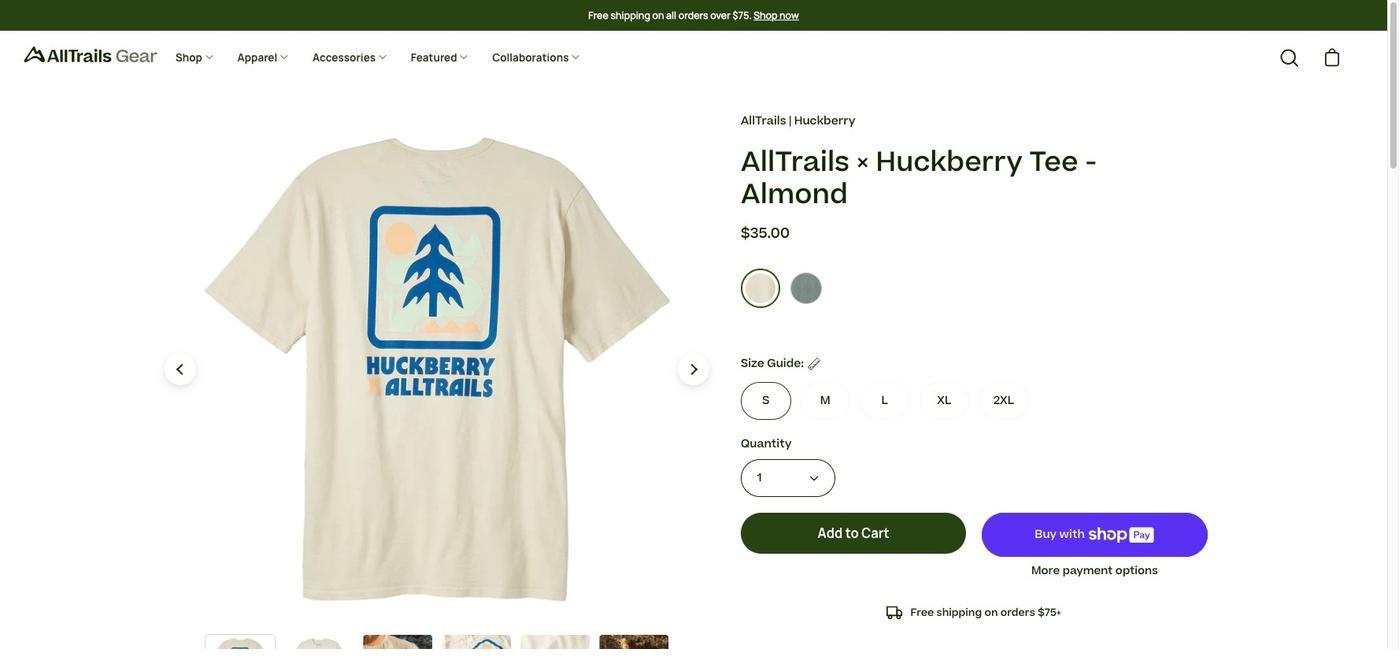 Task type: locate. For each thing, give the bounding box(es) containing it.
1
[[758, 469, 762, 486]]

0 vertical spatial huckberry
[[795, 112, 856, 129]]

1 horizontal spatial toggle plus image
[[459, 52, 469, 61]]

1 horizontal spatial orders
[[1001, 605, 1036, 620]]

options
[[1116, 563, 1159, 579]]

huckberry
[[795, 112, 856, 129], [876, 142, 1023, 182]]

1 horizontal spatial toggle plus image
[[280, 52, 289, 61]]

alltrails | huckberry link
[[741, 112, 856, 130]]

huckberry for ×
[[876, 142, 1023, 182]]

1 vertical spatial alltrails
[[741, 142, 850, 182]]

1 vertical spatial free
[[911, 605, 934, 620]]

toggle plus image
[[204, 52, 214, 61], [280, 52, 289, 61]]

0 horizontal spatial on
[[653, 8, 664, 22]]

2 toggle plus image from the left
[[459, 52, 469, 61]]

cart
[[862, 525, 890, 542]]

1 vertical spatial huckberry
[[876, 142, 1023, 182]]

toggle plus image inside apparel link
[[280, 52, 289, 61]]

m
[[821, 392, 831, 409]]

apparel
[[238, 50, 280, 64]]

free for free shipping on all orders over $75. shop now
[[589, 8, 609, 22]]

tee
[[1030, 142, 1079, 182]]

2 alltrails from the top
[[741, 142, 850, 182]]

1 toggle plus image from the left
[[204, 52, 214, 61]]

toggle plus image for shop
[[204, 52, 214, 61]]

0 horizontal spatial free
[[589, 8, 609, 22]]

toggle plus image left apparel
[[204, 52, 214, 61]]

2xl
[[994, 392, 1015, 409]]

all
[[666, 8, 677, 22]]

orders right 'all'
[[679, 8, 709, 22]]

more payment options button
[[982, 561, 1208, 581]]

alltrails
[[741, 112, 787, 129], [741, 142, 850, 182]]

0 vertical spatial alltrails
[[741, 112, 787, 129]]

1 vertical spatial shop
[[176, 50, 204, 64]]

shop now link
[[754, 8, 799, 23]]

shipping right truck image
[[937, 605, 982, 620]]

free for free shipping on orders $75+
[[911, 605, 934, 620]]

0 vertical spatial shop
[[754, 8, 778, 22]]

featured
[[411, 50, 459, 64]]

s
[[763, 392, 770, 409]]

0 horizontal spatial huckberry
[[795, 112, 856, 129]]

toggle plus image inside shop link
[[204, 52, 214, 61]]

1 vertical spatial shipping
[[937, 605, 982, 620]]

0 horizontal spatial shop
[[176, 50, 204, 64]]

2 horizontal spatial toggle plus image
[[571, 52, 581, 61]]

alltrails inside alltrails × huckberry tee - almond
[[741, 142, 850, 182]]

1 horizontal spatial on
[[985, 605, 998, 620]]

1 toggle plus image from the left
[[378, 52, 387, 61]]

buy
[[1035, 526, 1057, 543]]

orders left $75+
[[1001, 605, 1036, 620]]

on for orders
[[985, 605, 998, 620]]

0 vertical spatial shipping
[[611, 8, 651, 22]]

toggle plus image inside accessories link
[[378, 52, 387, 61]]

alltrails × huckberry tee - almond tees huckberry s image
[[180, 112, 694, 626]]

huckberry inside alltrails × huckberry tee - almond
[[876, 142, 1023, 182]]

Gray radio
[[787, 269, 826, 308]]

on
[[653, 8, 664, 22], [985, 605, 998, 620]]

1 alltrails from the top
[[741, 112, 787, 129]]

almond image
[[745, 273, 777, 304]]

toggle plus image for featured
[[459, 52, 469, 61]]

shop
[[754, 8, 778, 22], [176, 50, 204, 64]]

huckberry for |
[[795, 112, 856, 129]]

alltrails for alltrails | huckberry
[[741, 112, 787, 129]]

toggle plus image for accessories
[[378, 52, 387, 61]]

shop left apparel
[[176, 50, 204, 64]]

alltrails left |
[[741, 112, 787, 129]]

1 horizontal spatial shipping
[[937, 605, 982, 620]]

0 horizontal spatial toggle plus image
[[378, 52, 387, 61]]

shop link
[[164, 38, 226, 77]]

toggle plus image for collaborations
[[571, 52, 581, 61]]

toggle plus image left accessories
[[280, 52, 289, 61]]

toggle plus image
[[378, 52, 387, 61], [459, 52, 469, 61], [571, 52, 581, 61]]

1 vertical spatial on
[[985, 605, 998, 620]]

more
[[1032, 563, 1060, 579]]

on left $75+
[[985, 605, 998, 620]]

$35.00
[[741, 223, 790, 244]]

toggle plus image for apparel
[[280, 52, 289, 61]]

with
[[1060, 526, 1085, 543]]

to
[[846, 525, 859, 542]]

free right truck image
[[911, 605, 934, 620]]

shipping left 'all'
[[611, 8, 651, 22]]

|
[[789, 112, 792, 129]]

toggle plus image inside collaborations link
[[571, 52, 581, 61]]

orders
[[679, 8, 709, 22], [1001, 605, 1036, 620]]

size guide: button
[[741, 354, 821, 374]]

add to cart
[[818, 525, 890, 542]]

shop right $75.
[[754, 8, 778, 22]]

$75.
[[733, 8, 752, 22]]

0 vertical spatial orders
[[679, 8, 709, 22]]

shipping
[[611, 8, 651, 22], [937, 605, 982, 620]]

3 toggle plus image from the left
[[571, 52, 581, 61]]

buy with
[[1035, 526, 1088, 543]]

option group
[[741, 269, 1208, 314]]

1 horizontal spatial huckberry
[[876, 142, 1023, 182]]

free
[[589, 8, 609, 22], [911, 605, 934, 620]]

free shipping on all orders over $75. shop now
[[589, 8, 799, 22]]

on left 'all'
[[653, 8, 664, 22]]

gray image
[[791, 273, 822, 304]]

2 toggle plus image from the left
[[280, 52, 289, 61]]

alltrails | huckberry
[[741, 112, 856, 129]]

apparel link
[[226, 38, 301, 77]]

toggle plus image inside featured link
[[459, 52, 469, 61]]

shipping for orders
[[937, 605, 982, 620]]

Almond radio
[[741, 269, 781, 308]]

free left 'all'
[[589, 8, 609, 22]]

0 vertical spatial on
[[653, 8, 664, 22]]

0 horizontal spatial toggle plus image
[[204, 52, 214, 61]]

size guide:
[[741, 355, 804, 372]]

over
[[711, 8, 731, 22]]

alltrails down alltrails | huckberry link
[[741, 142, 850, 182]]

1 horizontal spatial free
[[911, 605, 934, 620]]

0 horizontal spatial shipping
[[611, 8, 651, 22]]

add
[[818, 525, 843, 542]]

0 vertical spatial free
[[589, 8, 609, 22]]



Task type: describe. For each thing, give the bounding box(es) containing it.
0 horizontal spatial orders
[[679, 8, 709, 22]]

more payment options
[[1032, 563, 1159, 579]]

shipping for all
[[611, 8, 651, 22]]

1 button
[[741, 459, 836, 497]]

almond
[[741, 175, 848, 215]]

alltrails for alltrails × huckberry tee - almond
[[741, 142, 850, 182]]

l
[[882, 392, 889, 409]]

collaborations
[[493, 50, 571, 64]]

1 vertical spatial orders
[[1001, 605, 1036, 620]]

alltrails × huckberry tee - almond
[[741, 142, 1097, 215]]

free shipping on orders $75+
[[911, 605, 1062, 620]]

buy with button
[[982, 513, 1208, 557]]

-
[[1086, 142, 1097, 182]]

$75+
[[1038, 605, 1062, 620]]

accessories
[[313, 50, 378, 64]]

featured link
[[399, 38, 481, 77]]

size
[[741, 355, 765, 372]]

collaborations link
[[481, 38, 593, 77]]

1 horizontal spatial shop
[[754, 8, 778, 22]]

×
[[857, 142, 870, 182]]

payment
[[1063, 563, 1113, 579]]

xl
[[938, 392, 952, 409]]

truck image
[[887, 605, 903, 621]]

add to cart button
[[741, 513, 967, 554]]

accessories link
[[301, 38, 399, 77]]

now
[[780, 8, 799, 22]]

on for all
[[653, 8, 664, 22]]

quantity
[[741, 436, 792, 452]]

guide:
[[767, 355, 804, 372]]



Task type: vqa. For each thing, say whether or not it's contained in the screenshot.
shipping corresponding to all
yes



